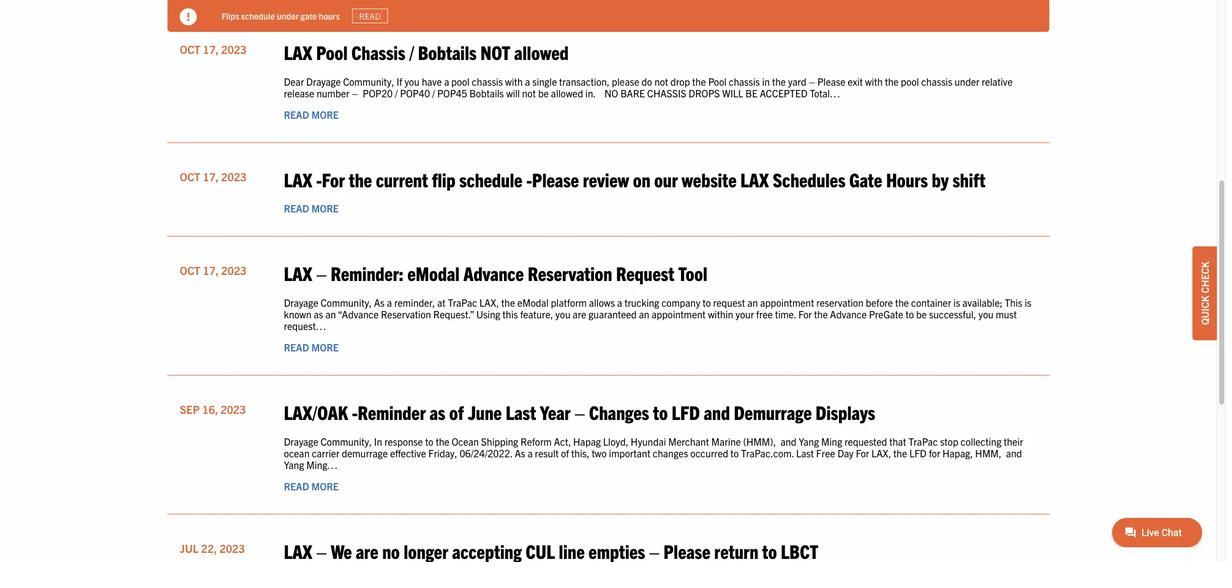 Task type: describe. For each thing, give the bounding box(es) containing it.
quick check link
[[1193, 246, 1217, 340]]

more inside lax -for the current flip schedule -please review on our website lax schedules gate hours by shift article
[[311, 202, 339, 215]]

day
[[838, 447, 854, 459]]

guaranteed
[[589, 308, 637, 320]]

drayage community, as a reminder, at trapac lax, the emodal platform allows a trucking company to request an appointment reservation before the container is available; this is known as an "advance reservation request." using this feature, you are guaranteed an appointment within your free time. for the advance pregate to be successful, you must request…
[[284, 296, 1032, 332]]

lax for lax pool chassis / bobtails not allowed
[[284, 40, 312, 64]]

jul 22, 2023
[[180, 542, 245, 555]]

website
[[682, 167, 737, 191]]

have
[[422, 75, 442, 87]]

read more link for –
[[284, 341, 339, 354]]

at
[[437, 296, 446, 309]]

ming…
[[306, 459, 338, 471]]

successful,
[[929, 308, 976, 320]]

important
[[609, 447, 651, 459]]

1 horizontal spatial appointment
[[760, 296, 814, 309]]

requested
[[845, 435, 887, 448]]

check
[[1199, 262, 1211, 293]]

this,
[[571, 447, 590, 459]]

lax for lax -for the current flip schedule -please review on our website lax schedules gate hours by shift
[[284, 167, 312, 191]]

act,
[[554, 435, 571, 448]]

more for -
[[311, 481, 339, 493]]

0 horizontal spatial an
[[326, 308, 336, 320]]

effective
[[390, 447, 426, 459]]

pop40
[[400, 87, 430, 99]]

collecting
[[961, 435, 1002, 448]]

0 horizontal spatial and
[[704, 400, 730, 424]]

advance inside "drayage community, as a reminder, at trapac lax, the emodal platform allows a trucking company to request an appointment reservation before the container is available; this is known as an "advance reservation request." using this feature, you are guaranteed an appointment within your free time. for the advance pregate to be successful, you must request…"
[[830, 308, 867, 320]]

0 horizontal spatial not
[[522, 87, 536, 99]]

drayage for lax/oak
[[284, 435, 318, 448]]

2 horizontal spatial and
[[1006, 447, 1022, 459]]

response
[[385, 435, 423, 448]]

&
[[285, 10, 291, 21]]

single
[[532, 75, 557, 87]]

platform
[[551, 296, 587, 309]]

known
[[284, 308, 312, 320]]

17, for lax pool chassis / bobtails not allowed
[[203, 42, 219, 56]]

trapac.com.
[[741, 447, 794, 459]]

june
[[468, 400, 502, 424]]

must
[[996, 308, 1017, 320]]

their
[[1004, 435, 1023, 448]]

2 horizontal spatial -
[[526, 167, 532, 191]]

request."
[[433, 308, 474, 320]]

jul 22, 2023 article
[[168, 527, 1050, 562]]

dear
[[284, 75, 304, 87]]

0 horizontal spatial pool
[[316, 40, 348, 64]]

jul
[[180, 542, 199, 555]]

1 horizontal spatial an
[[639, 308, 650, 320]]

0 horizontal spatial last
[[506, 400, 536, 424]]

to right response
[[425, 435, 433, 448]]

review
[[583, 167, 629, 191]]

2 is from the left
[[1025, 296, 1032, 309]]

2 with from the left
[[865, 75, 883, 87]]

oct 17, 2023 for lax -for the current flip schedule -please review on our website lax schedules gate hours by shift
[[180, 170, 247, 183]]

allowed inside dear drayage community, if you have a pool chassis with a single transaction, please do not drop the pool chassis in the yard – please exit with the pool chassis under relative release number –  pop20 / pop40 / pop45 bobtails will not be allowed in.    no bare chassis drops will be accepted total…
[[551, 87, 583, 99]]

hapag,
[[943, 447, 973, 459]]

merchant
[[668, 435, 709, 448]]

a left single
[[525, 75, 530, 87]]

drayage community, in response to the ocean shipping reform act, hapag lloyd, hyundai merchant marine (hmm),  and yang ming requested that trapac stop collecting their ocean carrier demurrage effective friday, 06/24/2022. as a result of this, two important changes occurred to trapac.com. last free day for lax, the lfd for hapag, hmm,  and yang ming…
[[284, 435, 1023, 471]]

0 vertical spatial of
[[449, 400, 464, 424]]

time.
[[775, 308, 796, 320]]

trapac.com
[[221, 10, 265, 21]]

oct 17, 2023 for lax pool chassis / bobtails not allowed
[[180, 42, 247, 56]]

more for –
[[311, 341, 339, 354]]

sep
[[180, 403, 200, 416]]

flip
[[432, 167, 455, 191]]

before
[[866, 296, 893, 309]]

1 with from the left
[[505, 75, 523, 87]]

that
[[890, 435, 906, 448]]

using
[[476, 308, 500, 320]]

1 horizontal spatial yang
[[799, 435, 819, 448]]

16,
[[202, 403, 218, 416]]

read more link for pool
[[284, 109, 339, 121]]

read more for -
[[284, 481, 339, 493]]

read link for trapac.com lfd & demurrage
[[346, 8, 382, 23]]

transaction,
[[559, 75, 610, 87]]

the right "using"
[[501, 296, 515, 309]]

0 horizontal spatial schedule
[[241, 10, 275, 21]]

the right drop
[[692, 75, 706, 87]]

if
[[397, 75, 402, 87]]

quick check
[[1199, 262, 1211, 325]]

a right allows
[[617, 296, 622, 309]]

a right have
[[444, 75, 449, 87]]

carrier
[[312, 447, 340, 459]]

ocean
[[284, 447, 310, 459]]

bare
[[621, 87, 645, 99]]

please inside dear drayage community, if you have a pool chassis with a single transaction, please do not drop the pool chassis in the yard – please exit with the pool chassis under relative release number –  pop20 / pop40 / pop45 bobtails will not be allowed in.    no bare chassis drops will be accepted total…
[[818, 75, 846, 87]]

reminder:
[[331, 261, 404, 285]]

dear drayage community, if you have a pool chassis with a single transaction, please do not drop the pool chassis in the yard – please exit with the pool chassis under relative release number –  pop20 / pop40 / pop45 bobtails will not be allowed in.    no bare chassis drops will be accepted total…
[[284, 75, 1013, 99]]

oct 17, 2023 for lax – reminder: emodal advance reservation request tool
[[180, 264, 247, 277]]

will
[[506, 87, 520, 99]]

occurred
[[690, 447, 728, 459]]

please inside lax -for the current flip schedule -please review on our website lax schedules gate hours by shift article
[[532, 167, 579, 191]]

0 vertical spatial reservation
[[528, 261, 612, 285]]

relative
[[982, 75, 1013, 87]]

pop20
[[363, 87, 393, 99]]

schedules
[[773, 167, 846, 191]]

0 horizontal spatial appointment
[[652, 308, 706, 320]]

not
[[481, 40, 510, 64]]

22,
[[201, 542, 217, 555]]

chassis
[[647, 87, 686, 99]]

for
[[929, 447, 940, 459]]

2 horizontal spatial you
[[979, 308, 994, 320]]

flips
[[221, 10, 239, 21]]

drayage for lax
[[284, 296, 318, 309]]

are
[[573, 308, 586, 320]]

request
[[616, 261, 674, 285]]

this
[[503, 308, 518, 320]]

reform
[[521, 435, 552, 448]]

your
[[736, 308, 754, 320]]

in
[[762, 75, 770, 87]]

by
[[932, 167, 949, 191]]

lloyd,
[[603, 435, 629, 448]]

be inside "drayage community, as a reminder, at trapac lax, the emodal platform allows a trucking company to request an appointment reservation before the container is available; this is known as an "advance reservation request." using this feature, you are guaranteed an appointment within your free time. for the advance pregate to be successful, you must request…"
[[916, 308, 927, 320]]

sep 16, 2023
[[180, 403, 246, 416]]

read for read more link inside the lax pool chassis / bobtails not allowed article
[[284, 109, 309, 121]]

you inside dear drayage community, if you have a pool chassis with a single transaction, please do not drop the pool chassis in the yard – please exit with the pool chassis under relative release number –  pop20 / pop40 / pop45 bobtails will not be allowed in.    no bare chassis drops will be accepted total…
[[405, 75, 420, 87]]

lax -for the current flip schedule -please review on our website lax schedules gate hours by shift
[[284, 167, 986, 191]]

as inside "drayage community, as a reminder, at trapac lax, the emodal platform allows a trucking company to request an appointment reservation before the container is available; this is known as an "advance reservation request." using this feature, you are guaranteed an appointment within your free time. for the advance pregate to be successful, you must request…"
[[374, 296, 385, 309]]

available;
[[963, 296, 1003, 309]]

a left reminder,
[[387, 296, 392, 309]]

more for pool
[[311, 109, 339, 121]]

0 vertical spatial emodal
[[407, 261, 460, 285]]

3 chassis from the left
[[921, 75, 953, 87]]

read more inside lax -for the current flip schedule -please review on our website lax schedules gate hours by shift article
[[284, 202, 339, 215]]

1 vertical spatial –
[[316, 261, 327, 285]]

lax – reminder: emodal advance reservation request tool
[[284, 261, 707, 285]]

for inside drayage community, in response to the ocean shipping reform act, hapag lloyd, hyundai merchant marine (hmm),  and yang ming requested that trapac stop collecting their ocean carrier demurrage effective friday, 06/24/2022. as a result of this, two important changes occurred to trapac.com. last free day for lax, the lfd for hapag, hmm,  and yang ming…
[[856, 447, 869, 459]]

lfd inside drayage community, in response to the ocean shipping reform act, hapag lloyd, hyundai merchant marine (hmm),  and yang ming requested that trapac stop collecting their ocean carrier demurrage effective friday, 06/24/2022. as a result of this, two important changes occurred to trapac.com. last free day for lax, the lfd for hapag, hmm,  and yang ming…
[[910, 447, 927, 459]]

2 pool from the left
[[901, 75, 919, 87]]

the right the 'time.'
[[814, 308, 828, 320]]

1 horizontal spatial and
[[781, 435, 797, 448]]

"advance
[[338, 308, 379, 320]]

be inside dear drayage community, if you have a pool chassis with a single transaction, please do not drop the pool chassis in the yard – please exit with the pool chassis under relative release number –  pop20 / pop40 / pop45 bobtails will not be allowed in.    no bare chassis drops will be accepted total…
[[538, 87, 549, 99]]

for inside article
[[322, 167, 345, 191]]

no
[[605, 87, 618, 99]]

a inside drayage community, in response to the ocean shipping reform act, hapag lloyd, hyundai merchant marine (hmm),  and yang ming requested that trapac stop collecting their ocean carrier demurrage effective friday, 06/24/2022. as a result of this, two important changes occurred to trapac.com. last free day for lax, the lfd for hapag, hmm,  and yang ming…
[[528, 447, 533, 459]]

ocean
[[452, 435, 479, 448]]

request…
[[284, 320, 326, 332]]



Task type: locate. For each thing, give the bounding box(es) containing it.
read inside lax pool chassis / bobtails not allowed article
[[284, 109, 309, 121]]

last inside drayage community, in response to the ocean shipping reform act, hapag lloyd, hyundai merchant marine (hmm),  and yang ming requested that trapac stop collecting their ocean carrier demurrage effective friday, 06/24/2022. as a result of this, two important changes occurred to trapac.com. last free day for lax, the lfd for hapag, hmm,  and yang ming…
[[796, 447, 814, 459]]

1 is from the left
[[954, 296, 960, 309]]

0 horizontal spatial for
[[322, 167, 345, 191]]

the left "current"
[[349, 167, 372, 191]]

oct for lax -for the current flip schedule -please review on our website lax schedules gate hours by shift
[[180, 170, 200, 183]]

bobtails left the will
[[470, 87, 504, 99]]

as left result
[[515, 447, 525, 459]]

1 horizontal spatial as
[[515, 447, 525, 459]]

- for of
[[352, 400, 358, 424]]

1 read more from the top
[[284, 109, 339, 121]]

drayage inside dear drayage community, if you have a pool chassis with a single transaction, please do not drop the pool chassis in the yard – please exit with the pool chassis under relative release number –  pop20 / pop40 / pop45 bobtails will not be allowed in.    no bare chassis drops will be accepted total…
[[306, 75, 341, 87]]

drayage right dear
[[306, 75, 341, 87]]

0 vertical spatial be
[[538, 87, 549, 99]]

0 horizontal spatial is
[[954, 296, 960, 309]]

read more inside lax pool chassis / bobtails not allowed article
[[284, 109, 339, 121]]

0 horizontal spatial demurrage
[[293, 10, 334, 21]]

1 horizontal spatial pool
[[901, 75, 919, 87]]

1 pool from the left
[[451, 75, 470, 87]]

1 horizontal spatial emodal
[[517, 296, 549, 309]]

trapac right that
[[909, 435, 938, 448]]

0 horizontal spatial as
[[314, 308, 323, 320]]

demurrage
[[342, 447, 388, 459]]

0 horizontal spatial please
[[532, 167, 579, 191]]

– right yard
[[809, 75, 815, 87]]

3 more from the top
[[311, 341, 339, 354]]

read for read more link in lax/oak -reminder as of june last year –  changes to lfd and demurrage displays article
[[284, 481, 309, 493]]

as up friday,
[[430, 400, 445, 424]]

2 horizontal spatial for
[[856, 447, 869, 459]]

2 17, from the top
[[203, 170, 219, 183]]

17, for lax -for the current flip schedule -please review on our website lax schedules gate hours by shift
[[203, 170, 219, 183]]

ming
[[821, 435, 842, 448]]

0 horizontal spatial under
[[277, 10, 299, 21]]

is right container
[[954, 296, 960, 309]]

1 vertical spatial yang
[[284, 459, 304, 471]]

under left relative
[[955, 75, 980, 87]]

read inside lax -for the current flip schedule -please review on our website lax schedules gate hours by shift article
[[284, 202, 309, 215]]

0 horizontal spatial of
[[449, 400, 464, 424]]

- for current
[[316, 167, 322, 191]]

lax, inside "drayage community, as a reminder, at trapac lax, the emodal platform allows a trucking company to request an appointment reservation before the container is available; this is known as an "advance reservation request." using this feature, you are guaranteed an appointment within your free time. for the advance pregate to be successful, you must request…"
[[479, 296, 499, 309]]

within
[[708, 308, 733, 320]]

read more link for -
[[284, 481, 339, 493]]

to up hyundai
[[653, 400, 668, 424]]

friday,
[[428, 447, 457, 459]]

emodal left platform at the left
[[517, 296, 549, 309]]

2 vertical spatial –
[[575, 400, 585, 424]]

1 horizontal spatial under
[[955, 75, 980, 87]]

to right pregate
[[906, 308, 914, 320]]

1 vertical spatial bobtails
[[470, 87, 504, 99]]

schedule right flips
[[241, 10, 275, 21]]

of inside drayage community, in response to the ocean shipping reform act, hapag lloyd, hyundai merchant marine (hmm),  and yang ming requested that trapac stop collecting their ocean carrier demurrage effective friday, 06/24/2022. as a result of this, two important changes occurred to trapac.com. last free day for lax, the lfd for hapag, hmm,  and yang ming…
[[561, 447, 569, 459]]

trapac
[[448, 296, 477, 309], [909, 435, 938, 448]]

community, left 'if'
[[343, 75, 394, 87]]

3 read more link from the top
[[284, 341, 339, 354]]

0 vertical spatial under
[[277, 10, 299, 21]]

drayage up ming…
[[284, 435, 318, 448]]

1 vertical spatial community,
[[321, 296, 372, 309]]

read more for pool
[[284, 109, 339, 121]]

0 vertical spatial demurrage
[[293, 10, 334, 21]]

1 vertical spatial reservation
[[381, 308, 431, 320]]

1 read link from the left
[[346, 8, 382, 23]]

1 horizontal spatial pool
[[708, 75, 727, 87]]

2 vertical spatial 17,
[[203, 264, 219, 277]]

2 read more link from the top
[[284, 202, 339, 215]]

1 vertical spatial 17,
[[203, 170, 219, 183]]

accepted
[[760, 87, 808, 99]]

chassis
[[351, 40, 405, 64]]

2023 for lax/oak -reminder as of june last year –  changes to lfd and demurrage displays
[[221, 403, 246, 416]]

2 more from the top
[[311, 202, 339, 215]]

0 horizontal spatial -
[[316, 167, 322, 191]]

read link right hours
[[346, 8, 382, 23]]

lfd left the &
[[267, 10, 283, 21]]

0 vertical spatial drayage
[[306, 75, 341, 87]]

lax, right "day"
[[872, 447, 891, 459]]

read for read more link inside lax -for the current flip schedule -please review on our website lax schedules gate hours by shift article
[[284, 202, 309, 215]]

appointment left within
[[652, 308, 706, 320]]

2023 inside lax pool chassis / bobtails not allowed article
[[221, 42, 247, 56]]

1 oct 17, 2023 from the top
[[180, 42, 247, 56]]

read more link inside lax pool chassis / bobtails not allowed article
[[284, 109, 339, 121]]

with left single
[[505, 75, 523, 87]]

last left free
[[796, 447, 814, 459]]

1 vertical spatial oct 17, 2023
[[180, 170, 247, 183]]

a
[[444, 75, 449, 87], [525, 75, 530, 87], [387, 296, 392, 309], [617, 296, 622, 309], [528, 447, 533, 459]]

gate
[[301, 10, 317, 21]]

-
[[316, 167, 322, 191], [526, 167, 532, 191], [352, 400, 358, 424]]

0 horizontal spatial advance
[[464, 261, 524, 285]]

1 oct from the top
[[180, 42, 200, 56]]

0 vertical spatial for
[[322, 167, 345, 191]]

not right the do
[[655, 75, 668, 87]]

this
[[1005, 296, 1023, 309]]

allowed
[[514, 40, 569, 64], [551, 87, 583, 99]]

community, for reminder:
[[321, 296, 372, 309]]

year
[[540, 400, 571, 424]]

article
[[168, 0, 1050, 16]]

be left successful,
[[916, 308, 927, 320]]

free
[[816, 447, 835, 459]]

lax, left this
[[479, 296, 499, 309]]

emodal inside "drayage community, as a reminder, at trapac lax, the emodal platform allows a trucking company to request an appointment reservation before the container is available; this is known as an "advance reservation request." using this feature, you are guaranteed an appointment within your free time. for the advance pregate to be successful, you must request…"
[[517, 296, 549, 309]]

1 horizontal spatial last
[[796, 447, 814, 459]]

a left result
[[528, 447, 533, 459]]

– left reminder:
[[316, 261, 327, 285]]

trapac inside "drayage community, as a reminder, at trapac lax, the emodal platform allows a trucking company to request an appointment reservation before the container is available; this is known as an "advance reservation request." using this feature, you are guaranteed an appointment within your free time. for the advance pregate to be successful, you must request…"
[[448, 296, 477, 309]]

pool right have
[[451, 75, 470, 87]]

advance up "using"
[[464, 261, 524, 285]]

read more inside lax – reminder: emodal advance reservation request tool article
[[284, 341, 339, 354]]

pop45
[[437, 87, 467, 99]]

oct
[[180, 42, 200, 56], [180, 170, 200, 183], [180, 264, 200, 277]]

2 read more from the top
[[284, 202, 339, 215]]

reservation
[[816, 296, 864, 309]]

exit
[[848, 75, 863, 87]]

chassis
[[472, 75, 503, 87], [729, 75, 760, 87], [921, 75, 953, 87]]

0 vertical spatial bobtails
[[418, 40, 477, 64]]

as inside drayage community, in response to the ocean shipping reform act, hapag lloyd, hyundai merchant marine (hmm),  and yang ming requested that trapac stop collecting their ocean carrier demurrage effective friday, 06/24/2022. as a result of this, two important changes occurred to trapac.com. last free day for lax, the lfd for hapag, hmm,  and yang ming…
[[515, 447, 525, 459]]

1 vertical spatial allowed
[[551, 87, 583, 99]]

1 vertical spatial for
[[799, 308, 812, 320]]

with right exit
[[865, 75, 883, 87]]

an left "advance
[[326, 308, 336, 320]]

0 vertical spatial oct
[[180, 42, 200, 56]]

schedule
[[241, 10, 275, 21], [459, 167, 523, 191]]

in
[[374, 435, 382, 448]]

lax – reminder: emodal advance reservation request tool article
[[168, 249, 1050, 376]]

hapag
[[573, 435, 601, 448]]

the inside article
[[349, 167, 372, 191]]

and
[[704, 400, 730, 424], [781, 435, 797, 448], [1006, 447, 1022, 459]]

company
[[662, 296, 700, 309]]

lax inside lax pool chassis / bobtails not allowed article
[[284, 40, 312, 64]]

2023 inside the jul 22, 2023 article
[[220, 542, 245, 555]]

lax for lax – reminder: emodal advance reservation request tool
[[284, 261, 312, 285]]

1 read more link from the top
[[284, 109, 339, 121]]

drop
[[671, 75, 690, 87]]

2023 for lax pool chassis / bobtails not allowed
[[221, 42, 247, 56]]

0 horizontal spatial lfd
[[267, 10, 283, 21]]

as down reminder:
[[374, 296, 385, 309]]

will
[[722, 87, 743, 99]]

drayage up request…
[[284, 296, 318, 309]]

1 vertical spatial lfd
[[672, 400, 700, 424]]

lax pool chassis / bobtails not allowed article
[[168, 28, 1050, 143]]

chassis left relative
[[921, 75, 953, 87]]

oct 17, 2023 inside lax pool chassis / bobtails not allowed article
[[180, 42, 247, 56]]

0 vertical spatial oct 17, 2023
[[180, 42, 247, 56]]

1 chassis from the left
[[472, 75, 503, 87]]

reservation up platform at the left
[[528, 261, 612, 285]]

trapac right "at"
[[448, 296, 477, 309]]

number
[[317, 87, 350, 99]]

1 vertical spatial advance
[[830, 308, 867, 320]]

lax/oak -reminder as of june last year –  changes to lfd and demurrage displays article
[[168, 388, 1050, 515]]

2023 for lax -for the current flip schedule -please review on our website lax schedules gate hours by shift
[[221, 170, 247, 183]]

2 vertical spatial oct 17, 2023
[[180, 264, 247, 277]]

1 vertical spatial pool
[[708, 75, 727, 87]]

2 vertical spatial lfd
[[910, 447, 927, 459]]

schedule inside article
[[459, 167, 523, 191]]

container
[[911, 296, 951, 309]]

read inside lax – reminder: emodal advance reservation request tool article
[[284, 341, 309, 354]]

last up reform
[[506, 400, 536, 424]]

0 vertical spatial lax,
[[479, 296, 499, 309]]

hours
[[886, 167, 928, 191]]

2 horizontal spatial /
[[432, 87, 435, 99]]

06/24/2022.
[[460, 447, 513, 459]]

the left for
[[894, 447, 907, 459]]

1 horizontal spatial lfd
[[672, 400, 700, 424]]

an right guaranteed
[[639, 308, 650, 320]]

4 read more from the top
[[284, 481, 339, 493]]

please left exit
[[818, 75, 846, 87]]

1 vertical spatial demurrage
[[734, 400, 812, 424]]

1 horizontal spatial not
[[655, 75, 668, 87]]

1 horizontal spatial chassis
[[729, 75, 760, 87]]

/
[[409, 40, 414, 64], [395, 87, 398, 99], [432, 87, 435, 99]]

and left free
[[781, 435, 797, 448]]

schedule right flip
[[459, 167, 523, 191]]

2 horizontal spatial an
[[748, 296, 758, 309]]

0 horizontal spatial –
[[316, 261, 327, 285]]

for inside "drayage community, as a reminder, at trapac lax, the emodal platform allows a trucking company to request an appointment reservation before the container is available; this is known as an "advance reservation request." using this feature, you are guaranteed an appointment within your free time. for the advance pregate to be successful, you must request…"
[[799, 308, 812, 320]]

the right exit
[[885, 75, 899, 87]]

community, left "in" at bottom
[[321, 435, 372, 448]]

oct inside lax pool chassis / bobtails not allowed article
[[180, 42, 200, 56]]

changes
[[653, 447, 688, 459]]

reminder,
[[394, 296, 435, 309]]

1 vertical spatial trapac
[[909, 435, 938, 448]]

0 horizontal spatial be
[[538, 87, 549, 99]]

tool
[[678, 261, 707, 285]]

as inside article
[[430, 400, 445, 424]]

emodal
[[407, 261, 460, 285], [517, 296, 549, 309]]

4 read more link from the top
[[284, 481, 339, 493]]

the
[[692, 75, 706, 87], [772, 75, 786, 87], [885, 75, 899, 87], [349, 167, 372, 191], [501, 296, 515, 309], [895, 296, 909, 309], [814, 308, 828, 320], [436, 435, 449, 448], [894, 447, 907, 459]]

1 horizontal spatial /
[[409, 40, 414, 64]]

2023
[[221, 42, 247, 56], [221, 170, 247, 183], [221, 264, 247, 277], [221, 403, 246, 416], [220, 542, 245, 555]]

read more link inside lax/oak -reminder as of june last year –  changes to lfd and demurrage displays article
[[284, 481, 339, 493]]

17, for lax – reminder: emodal advance reservation request tool
[[203, 264, 219, 277]]

displays
[[816, 400, 875, 424]]

on
[[633, 167, 651, 191]]

emodal up "at"
[[407, 261, 460, 285]]

read more link inside lax -for the current flip schedule -please review on our website lax schedules gate hours by shift article
[[284, 202, 339, 215]]

community, down reminder:
[[321, 296, 372, 309]]

yang left ming…
[[284, 459, 304, 471]]

0 vertical spatial please
[[818, 75, 846, 87]]

1 horizontal spatial reservation
[[528, 261, 612, 285]]

you right 'if'
[[405, 75, 420, 87]]

lax -for the current flip schedule -please review on our website lax schedules gate hours by shift article
[[168, 155, 1050, 237]]

request
[[713, 296, 745, 309]]

0 vertical spatial trapac
[[448, 296, 477, 309]]

1 17, from the top
[[203, 42, 219, 56]]

0 vertical spatial allowed
[[514, 40, 569, 64]]

be right the will
[[538, 87, 549, 99]]

of
[[449, 400, 464, 424], [561, 447, 569, 459]]

trapac.com lfd & demurrage
[[221, 10, 334, 21]]

to left 'request' on the bottom right
[[703, 296, 711, 309]]

1 more from the top
[[311, 109, 339, 121]]

lfd
[[267, 10, 283, 21], [672, 400, 700, 424], [910, 447, 927, 459]]

0 horizontal spatial trapac
[[448, 296, 477, 309]]

shift
[[953, 167, 986, 191]]

0 vertical spatial lfd
[[267, 10, 283, 21]]

not right the will
[[522, 87, 536, 99]]

flips schedule under gate hours
[[221, 10, 340, 21]]

you left must
[[979, 308, 994, 320]]

chassis left in
[[729, 75, 760, 87]]

1 vertical spatial under
[[955, 75, 980, 87]]

/ left the pop45
[[432, 87, 435, 99]]

/ left pop40
[[395, 87, 398, 99]]

2 vertical spatial for
[[856, 447, 869, 459]]

2023 for lax – reminder: emodal advance reservation request tool
[[221, 264, 247, 277]]

3 oct from the top
[[180, 264, 200, 277]]

oct for lax – reminder: emodal advance reservation request tool
[[180, 264, 200, 277]]

the right in
[[772, 75, 786, 87]]

lax pool chassis / bobtails not allowed
[[284, 40, 569, 64]]

pool right exit
[[901, 75, 919, 87]]

read more link
[[284, 109, 339, 121], [284, 202, 339, 215], [284, 341, 339, 354], [284, 481, 339, 493]]

lax/oak
[[284, 400, 348, 424]]

1 horizontal spatial is
[[1025, 296, 1032, 309]]

0 vertical spatial community,
[[343, 75, 394, 87]]

demurrage inside article
[[734, 400, 812, 424]]

an right 'request' on the bottom right
[[748, 296, 758, 309]]

under left the gate
[[277, 10, 299, 21]]

bobtails up have
[[418, 40, 477, 64]]

oct for lax pool chassis / bobtails not allowed
[[180, 42, 200, 56]]

1 vertical spatial of
[[561, 447, 569, 459]]

feature,
[[520, 308, 553, 320]]

more inside lax – reminder: emodal advance reservation request tool article
[[311, 341, 339, 354]]

2023 inside lax – reminder: emodal advance reservation request tool article
[[221, 264, 247, 277]]

oct 17, 2023 inside lax – reminder: emodal advance reservation request tool article
[[180, 264, 247, 277]]

as inside "drayage community, as a reminder, at trapac lax, the emodal platform allows a trucking company to request an appointment reservation before the container is available; this is known as an "advance reservation request." using this feature, you are guaranteed an appointment within your free time. for the advance pregate to be successful, you must request…"
[[314, 308, 323, 320]]

two
[[592, 447, 607, 459]]

hours
[[319, 10, 340, 21]]

1 horizontal spatial be
[[916, 308, 927, 320]]

reservation left "at"
[[381, 308, 431, 320]]

allows
[[589, 296, 615, 309]]

3 oct 17, 2023 from the top
[[180, 264, 247, 277]]

– inside dear drayage community, if you have a pool chassis with a single transaction, please do not drop the pool chassis in the yard – please exit with the pool chassis under relative release number –  pop20 / pop40 / pop45 bobtails will not be allowed in.    no bare chassis drops will be accepted total…
[[809, 75, 815, 87]]

as right known
[[314, 308, 323, 320]]

0 vertical spatial –
[[809, 75, 815, 87]]

under inside dear drayage community, if you have a pool chassis with a single transaction, please do not drop the pool chassis in the yard – please exit with the pool chassis under relative release number –  pop20 / pop40 / pop45 bobtails will not be allowed in.    no bare chassis drops will be accepted total…
[[955, 75, 980, 87]]

1 vertical spatial as
[[515, 447, 525, 459]]

you left are
[[555, 308, 571, 320]]

0 vertical spatial pool
[[316, 40, 348, 64]]

to
[[703, 296, 711, 309], [906, 308, 914, 320], [653, 400, 668, 424], [425, 435, 433, 448], [731, 447, 739, 459]]

with
[[505, 75, 523, 87], [865, 75, 883, 87]]

2 oct 17, 2023 from the top
[[180, 170, 247, 183]]

oct inside lax – reminder: emodal advance reservation request tool article
[[180, 264, 200, 277]]

yang left the ming on the right
[[799, 435, 819, 448]]

of left june
[[449, 400, 464, 424]]

allowed left no
[[551, 87, 583, 99]]

and up marine on the bottom right
[[704, 400, 730, 424]]

0 vertical spatial 17,
[[203, 42, 219, 56]]

allowed up single
[[514, 40, 569, 64]]

appointment right your
[[760, 296, 814, 309]]

of left 'this,'
[[561, 447, 569, 459]]

demurrage right the &
[[293, 10, 334, 21]]

trapac inside drayage community, in response to the ocean shipping reform act, hapag lloyd, hyundai merchant marine (hmm),  and yang ming requested that trapac stop collecting their ocean carrier demurrage effective friday, 06/24/2022. as a result of this, two important changes occurred to trapac.com. last free day for lax, the lfd for hapag, hmm,  and yang ming…
[[909, 435, 938, 448]]

read inside lax/oak -reminder as of june last year –  changes to lfd and demurrage displays article
[[284, 481, 309, 493]]

reservation inside "drayage community, as a reminder, at trapac lax, the emodal platform allows a trucking company to request an appointment reservation before the container is available; this is known as an "advance reservation request." using this feature, you are guaranteed an appointment within your free time. for the advance pregate to be successful, you must request…"
[[381, 308, 431, 320]]

under
[[277, 10, 299, 21], [955, 75, 980, 87]]

1 vertical spatial as
[[430, 400, 445, 424]]

2 chassis from the left
[[729, 75, 760, 87]]

read more inside lax/oak -reminder as of june last year –  changes to lfd and demurrage displays article
[[284, 481, 339, 493]]

is right this
[[1025, 296, 1032, 309]]

/ right chassis
[[409, 40, 414, 64]]

1 horizontal spatial advance
[[830, 308, 867, 320]]

changes
[[589, 400, 649, 424]]

2 read link from the left
[[352, 8, 388, 23]]

1 vertical spatial drayage
[[284, 296, 318, 309]]

drayage inside "drayage community, as a reminder, at trapac lax, the emodal platform allows a trucking company to request an appointment reservation before the container is available; this is known as an "advance reservation request." using this feature, you are guaranteed an appointment within your free time. for the advance pregate to be successful, you must request…"
[[284, 296, 318, 309]]

please
[[818, 75, 846, 87], [532, 167, 579, 191]]

pool left be
[[708, 75, 727, 87]]

pregate
[[869, 308, 904, 320]]

0 vertical spatial as
[[314, 308, 323, 320]]

1 vertical spatial lax,
[[872, 447, 891, 459]]

drops
[[689, 87, 720, 99]]

0 horizontal spatial with
[[505, 75, 523, 87]]

1 horizontal spatial for
[[799, 308, 812, 320]]

lax inside lax – reminder: emodal advance reservation request tool article
[[284, 261, 312, 285]]

not
[[655, 75, 668, 87], [522, 87, 536, 99]]

1 vertical spatial last
[[796, 447, 814, 459]]

1 horizontal spatial –
[[575, 400, 585, 424]]

1 vertical spatial be
[[916, 308, 927, 320]]

pool inside dear drayage community, if you have a pool chassis with a single transaction, please do not drop the pool chassis in the yard – please exit with the pool chassis under relative release number –  pop20 / pop40 / pop45 bobtails will not be allowed in.    no bare chassis drops will be accepted total…
[[708, 75, 727, 87]]

lfd up merchant
[[672, 400, 700, 424]]

0 vertical spatial as
[[374, 296, 385, 309]]

2 vertical spatial oct
[[180, 264, 200, 277]]

0 horizontal spatial pool
[[451, 75, 470, 87]]

read link for flips schedule under gate hours
[[352, 8, 388, 23]]

1 vertical spatial oct
[[180, 170, 200, 183]]

1 horizontal spatial you
[[555, 308, 571, 320]]

pool down hours
[[316, 40, 348, 64]]

2 horizontal spatial lfd
[[910, 447, 927, 459]]

community, for reminder
[[321, 435, 372, 448]]

1 horizontal spatial lax,
[[872, 447, 891, 459]]

lax, inside drayage community, in response to the ocean shipping reform act, hapag lloyd, hyundai merchant marine (hmm),  and yang ming requested that trapac stop collecting their ocean carrier demurrage effective friday, 06/24/2022. as a result of this, two important changes occurred to trapac.com. last free day for lax, the lfd for hapag, hmm,  and yang ming…
[[872, 447, 891, 459]]

– right the year
[[575, 400, 585, 424]]

community, inside dear drayage community, if you have a pool chassis with a single transaction, please do not drop the pool chassis in the yard – please exit with the pool chassis under relative release number –  pop20 / pop40 / pop45 bobtails will not be allowed in.    no bare chassis drops will be accepted total…
[[343, 75, 394, 87]]

the right before
[[895, 296, 909, 309]]

1 horizontal spatial of
[[561, 447, 569, 459]]

advance left pregate
[[830, 308, 867, 320]]

read link
[[346, 8, 382, 23], [352, 8, 388, 23]]

do
[[642, 75, 652, 87]]

17, inside lax pool chassis / bobtails not allowed article
[[203, 42, 219, 56]]

reservation
[[528, 261, 612, 285], [381, 308, 431, 320]]

drayage inside drayage community, in response to the ocean shipping reform act, hapag lloyd, hyundai merchant marine (hmm),  and yang ming requested that trapac stop collecting their ocean carrier demurrage effective friday, 06/24/2022. as a result of this, two important changes occurred to trapac.com. last free day for lax, the lfd for hapag, hmm,  and yang ming…
[[284, 435, 318, 448]]

total…
[[810, 87, 840, 99]]

–
[[809, 75, 815, 87], [316, 261, 327, 285], [575, 400, 585, 424]]

community, inside "drayage community, as a reminder, at trapac lax, the emodal platform allows a trucking company to request an appointment reservation before the container is available; this is known as an "advance reservation request." using this feature, you are guaranteed an appointment within your free time. for the advance pregate to be successful, you must request…"
[[321, 296, 372, 309]]

yard
[[788, 75, 807, 87]]

oct inside lax -for the current flip schedule -please review on our website lax schedules gate hours by shift article
[[180, 170, 200, 183]]

reminder
[[358, 400, 426, 424]]

is
[[954, 296, 960, 309], [1025, 296, 1032, 309]]

read more for –
[[284, 341, 339, 354]]

0 horizontal spatial /
[[395, 87, 398, 99]]

more inside lax/oak -reminder as of june last year –  changes to lfd and demurrage displays article
[[311, 481, 339, 493]]

to right occurred
[[731, 447, 739, 459]]

and right collecting
[[1006, 447, 1022, 459]]

1 horizontal spatial schedule
[[459, 167, 523, 191]]

solid image
[[180, 8, 197, 25]]

2023 inside lax -for the current flip schedule -please review on our website lax schedules gate hours by shift article
[[221, 170, 247, 183]]

demurrage up trapac.com.
[[734, 400, 812, 424]]

the left ocean
[[436, 435, 449, 448]]

community, inside drayage community, in response to the ocean shipping reform act, hapag lloyd, hyundai merchant marine (hmm),  and yang ming requested that trapac stop collecting their ocean carrier demurrage effective friday, 06/24/2022. as a result of this, two important changes occurred to trapac.com. last free day for lax, the lfd for hapag, hmm,  and yang ming…
[[321, 435, 372, 448]]

3 read more from the top
[[284, 341, 339, 354]]

17, inside lax -for the current flip schedule -please review on our website lax schedules gate hours by shift article
[[203, 170, 219, 183]]

lfd left for
[[910, 447, 927, 459]]

please left review
[[532, 167, 579, 191]]

more inside lax pool chassis / bobtails not allowed article
[[311, 109, 339, 121]]

0 vertical spatial last
[[506, 400, 536, 424]]

3 17, from the top
[[203, 264, 219, 277]]

read for read more link within the lax – reminder: emodal advance reservation request tool article
[[284, 341, 309, 354]]

chassis left the will
[[472, 75, 503, 87]]

4 more from the top
[[311, 481, 339, 493]]

read more link inside lax – reminder: emodal advance reservation request tool article
[[284, 341, 339, 354]]

oct 17, 2023 inside lax -for the current flip schedule -please review on our website lax schedules gate hours by shift article
[[180, 170, 247, 183]]

2023 inside lax/oak -reminder as of june last year –  changes to lfd and demurrage displays article
[[221, 403, 246, 416]]

bobtails inside dear drayage community, if you have a pool chassis with a single transaction, please do not drop the pool chassis in the yard – please exit with the pool chassis under relative release number –  pop20 / pop40 / pop45 bobtails will not be allowed in.    no bare chassis drops will be accepted total…
[[470, 87, 504, 99]]

0 horizontal spatial yang
[[284, 459, 304, 471]]

2 oct from the top
[[180, 170, 200, 183]]

17, inside lax – reminder: emodal advance reservation request tool article
[[203, 264, 219, 277]]

hyundai
[[631, 435, 666, 448]]

read link up chassis
[[352, 8, 388, 23]]



Task type: vqa. For each thing, say whether or not it's contained in the screenshot.
1st Read More link from the bottom of the page
yes



